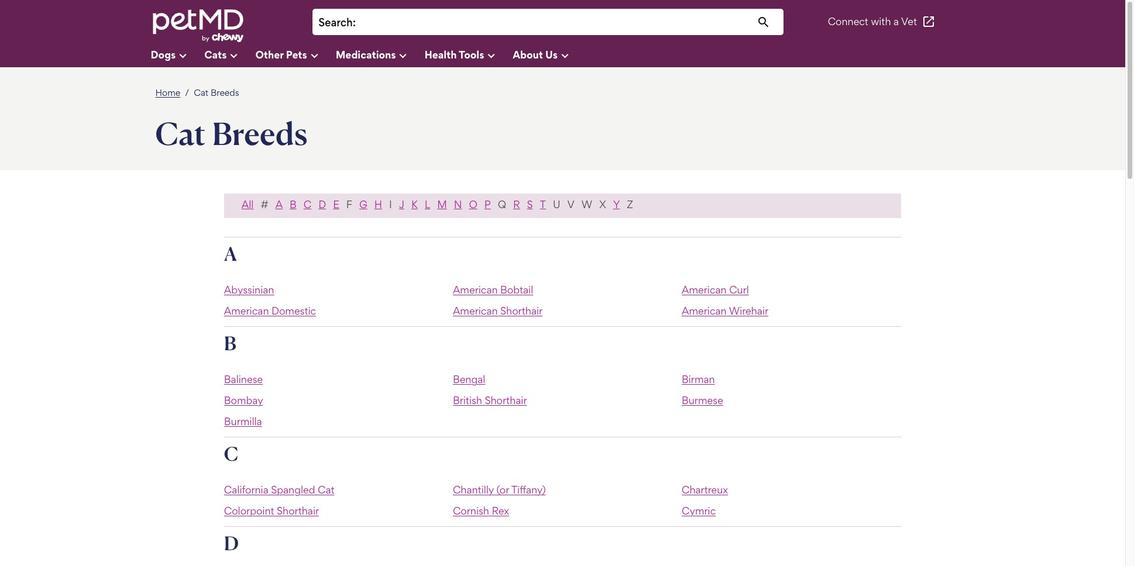 Task type: locate. For each thing, give the bounding box(es) containing it.
shorthair down bobtail
[[500, 305, 543, 317]]

shorthair for british shorthair
[[485, 394, 527, 407]]

shorthair down spangled
[[277, 505, 319, 517]]

1 vertical spatial a
[[224, 242, 237, 266]]

other pets button
[[255, 44, 336, 67]]

cat
[[194, 87, 208, 98], [155, 114, 206, 153], [318, 484, 335, 496]]

1 horizontal spatial c
[[304, 198, 312, 211]]

a left b button
[[275, 198, 283, 211]]

r
[[513, 198, 520, 211]]

t
[[540, 198, 546, 211]]

american down american curl link
[[682, 305, 727, 317]]

z
[[627, 198, 633, 211]]

x button
[[596, 198, 610, 211]]

colorpoint shorthair
[[224, 505, 319, 517]]

cymric
[[682, 505, 716, 517]]

about us
[[513, 48, 558, 60]]

r button
[[510, 198, 524, 211]]

cat down 'home' link
[[155, 114, 206, 153]]

british
[[453, 394, 482, 407]]

t button
[[537, 198, 550, 211]]

0 vertical spatial d
[[319, 198, 326, 211]]

cat right home
[[194, 87, 208, 98]]

cats button
[[204, 44, 255, 67]]

c right b button
[[304, 198, 312, 211]]

0 horizontal spatial c
[[224, 442, 238, 466]]

chantilly (or tiffany) link
[[453, 484, 546, 496]]

with
[[871, 16, 891, 28]]

a up the abyssinian
[[224, 242, 237, 266]]

colorpoint shorthair link
[[224, 505, 319, 517]]

b right a button
[[290, 198, 297, 211]]

american curl
[[682, 284, 749, 296]]

petmd home image
[[151, 8, 244, 44]]

wirehair
[[729, 305, 769, 317]]

burmilla
[[224, 415, 262, 428]]

0 vertical spatial b
[[290, 198, 297, 211]]

cat breeds
[[194, 87, 239, 98], [155, 114, 308, 153]]

bombay link
[[224, 394, 263, 407]]

cat right spangled
[[318, 484, 335, 496]]

1 vertical spatial shorthair
[[485, 394, 527, 407]]

cymric link
[[682, 505, 716, 517]]

burmese
[[682, 394, 723, 407]]

home link
[[155, 87, 180, 98]]

e
[[333, 198, 339, 211]]

pets
[[286, 48, 307, 60]]

1 horizontal spatial d
[[319, 198, 326, 211]]

w
[[582, 198, 592, 211]]

american down american bobtail
[[453, 305, 498, 317]]

k
[[411, 198, 418, 211]]

g button
[[356, 198, 371, 211]]

m button
[[434, 198, 451, 211]]

medications button
[[336, 44, 425, 67]]

american for american bobtail
[[453, 284, 498, 296]]

c inside button
[[304, 198, 312, 211]]

connect with a vet button
[[828, 8, 936, 36]]

z button
[[624, 198, 637, 211]]

1 vertical spatial b
[[224, 332, 236, 355]]

1 vertical spatial cat
[[155, 114, 206, 153]]

other
[[255, 48, 284, 60]]

all
[[242, 198, 254, 211]]

health tools
[[425, 48, 484, 60]]

0 vertical spatial a
[[275, 198, 283, 211]]

rex
[[492, 505, 509, 517]]

california spangled cat
[[224, 484, 335, 496]]

american up american wirehair link
[[682, 284, 727, 296]]

a inside a button
[[275, 198, 283, 211]]

vet
[[901, 16, 917, 28]]

None text field
[[362, 15, 778, 30]]

american for american curl
[[682, 284, 727, 296]]

g
[[359, 198, 367, 211]]

w button
[[578, 198, 596, 211]]

chantilly
[[453, 484, 494, 496]]

l
[[425, 198, 430, 211]]

american up american shorthair
[[453, 284, 498, 296]]

american bobtail link
[[453, 284, 533, 296]]

american for american wirehair
[[682, 305, 727, 317]]

d button
[[315, 198, 330, 211]]

connect with a vet
[[828, 16, 917, 28]]

american
[[453, 284, 498, 296], [682, 284, 727, 296], [224, 305, 269, 317], [453, 305, 498, 317], [682, 305, 727, 317]]

1 vertical spatial c
[[224, 442, 238, 466]]

curl
[[729, 284, 749, 296]]

2 vertical spatial shorthair
[[277, 505, 319, 517]]

burmese link
[[682, 394, 723, 407]]

x
[[599, 198, 606, 211]]

cornish rex
[[453, 505, 509, 517]]

s
[[527, 198, 533, 211]]

american down the abyssinian
[[224, 305, 269, 317]]

shorthair for american shorthair
[[500, 305, 543, 317]]

a
[[275, 198, 283, 211], [224, 242, 237, 266]]

0 vertical spatial shorthair
[[500, 305, 543, 317]]

h
[[374, 198, 382, 211]]

0 vertical spatial c
[[304, 198, 312, 211]]

1 horizontal spatial b
[[290, 198, 297, 211]]

b up balinese
[[224, 332, 236, 355]]

s button
[[524, 198, 537, 211]]

california
[[224, 484, 269, 496]]

home
[[155, 87, 180, 98]]

c down burmilla link
[[224, 442, 238, 466]]

:
[[353, 16, 356, 29]]

shorthair
[[500, 305, 543, 317], [485, 394, 527, 407], [277, 505, 319, 517]]

0 horizontal spatial b
[[224, 332, 236, 355]]

i
[[389, 198, 392, 211]]

v
[[568, 198, 575, 211]]

shorthair right british
[[485, 394, 527, 407]]

1 vertical spatial d
[[224, 532, 239, 555]]

l button
[[421, 198, 434, 211]]

b inside button
[[290, 198, 297, 211]]

d
[[319, 198, 326, 211], [224, 532, 239, 555]]

1 horizontal spatial a
[[275, 198, 283, 211]]

american wirehair
[[682, 305, 769, 317]]

d left e
[[319, 198, 326, 211]]

american for american shorthair
[[453, 305, 498, 317]]

c
[[304, 198, 312, 211], [224, 442, 238, 466]]

0 horizontal spatial a
[[224, 242, 237, 266]]

p
[[484, 198, 491, 211]]

d down colorpoint
[[224, 532, 239, 555]]



Task type: vqa. For each thing, say whether or not it's contained in the screenshot.
left B
yes



Task type: describe. For each thing, give the bounding box(es) containing it.
abyssinian link
[[224, 284, 274, 296]]

# button
[[257, 198, 272, 211]]

h button
[[371, 198, 386, 211]]

american bobtail
[[453, 284, 533, 296]]

shorthair for colorpoint shorthair
[[277, 505, 319, 517]]

p button
[[481, 198, 494, 211]]

bobtail
[[500, 284, 533, 296]]

colorpoint
[[224, 505, 274, 517]]

n
[[454, 198, 462, 211]]

chantilly (or tiffany)
[[453, 484, 546, 496]]

0 horizontal spatial d
[[224, 532, 239, 555]]

american curl link
[[682, 284, 749, 296]]

american domestic
[[224, 305, 316, 317]]

a
[[894, 16, 899, 28]]

0 vertical spatial cat breeds
[[194, 87, 239, 98]]

o button
[[466, 198, 481, 211]]

e button
[[330, 198, 343, 211]]

2 vertical spatial cat
[[318, 484, 335, 496]]

f button
[[343, 198, 356, 211]]

medications
[[336, 48, 396, 60]]

d inside button
[[319, 198, 326, 211]]

i button
[[386, 198, 396, 211]]

a button
[[272, 198, 286, 211]]

health tools button
[[425, 44, 513, 67]]

all button
[[238, 198, 257, 211]]

cornish
[[453, 505, 489, 517]]

j button
[[396, 198, 408, 211]]

dogs
[[151, 48, 176, 60]]

0 vertical spatial cat
[[194, 87, 208, 98]]

bengal
[[453, 373, 485, 386]]

search :
[[319, 16, 356, 29]]

balinese
[[224, 373, 263, 386]]

bengal link
[[453, 373, 485, 386]]

british shorthair link
[[453, 394, 527, 407]]

0 vertical spatial breeds
[[211, 87, 239, 98]]

u
[[553, 198, 560, 211]]

california spangled cat link
[[224, 484, 335, 496]]

#
[[261, 198, 268, 211]]

bombay
[[224, 394, 263, 407]]

q
[[498, 198, 506, 211]]

about us button
[[513, 44, 586, 67]]

health
[[425, 48, 457, 60]]

domestic
[[272, 305, 316, 317]]

1 vertical spatial cat breeds
[[155, 114, 308, 153]]

us
[[546, 48, 558, 60]]

u button
[[550, 198, 564, 211]]

c button
[[300, 198, 315, 211]]

american domestic link
[[224, 305, 316, 317]]

american for american domestic
[[224, 305, 269, 317]]

1 vertical spatial breeds
[[212, 114, 308, 153]]

v button
[[564, 198, 578, 211]]

k button
[[408, 198, 421, 211]]

cats
[[204, 48, 227, 60]]

cornish rex link
[[453, 505, 509, 517]]

about
[[513, 48, 543, 60]]

birman
[[682, 373, 715, 386]]

n button
[[451, 198, 466, 211]]

american wirehair link
[[682, 305, 769, 317]]

tools
[[459, 48, 484, 60]]

chartreux link
[[682, 484, 728, 496]]

m
[[437, 198, 447, 211]]

j
[[399, 198, 404, 211]]

balinese link
[[224, 373, 263, 386]]

y
[[613, 198, 620, 211]]

f
[[346, 198, 352, 211]]

burmilla link
[[224, 415, 262, 428]]

b button
[[286, 198, 300, 211]]

search
[[319, 16, 353, 29]]

chartreux
[[682, 484, 728, 496]]

(or
[[497, 484, 509, 496]]

o
[[469, 198, 477, 211]]



